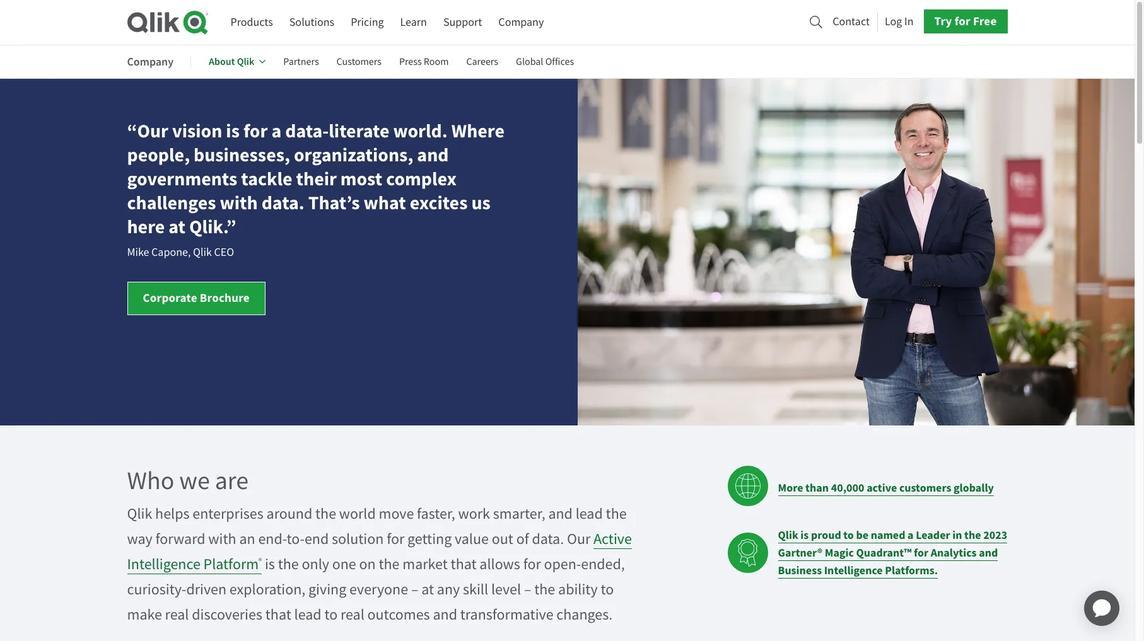 Task type: locate. For each thing, give the bounding box(es) containing it.
application
[[1069, 576, 1135, 642]]

1 vertical spatial with
[[208, 530, 236, 549]]

data. left that's
[[262, 191, 305, 216]]

we
[[179, 465, 210, 497]]

be
[[856, 528, 869, 543]]

quadrant™
[[857, 546, 912, 561]]

– right level
[[524, 581, 532, 599]]

company inside menu bar
[[127, 54, 174, 69]]

the inside qlik is proud to be named a leader in the 2023 gartner® magic quadrant™ for analytics and business intelligence platforms.
[[965, 528, 981, 543]]

that down value
[[451, 555, 477, 574]]

lead
[[576, 505, 603, 524], [294, 606, 322, 625]]

2 real from the left
[[341, 606, 365, 625]]

1 horizontal spatial at
[[422, 581, 434, 599]]

intelligence
[[127, 555, 201, 574], [824, 563, 883, 579]]

0 vertical spatial is
[[226, 119, 240, 144]]

excites
[[410, 191, 468, 216]]

out
[[492, 530, 514, 549]]

0 vertical spatial that
[[451, 555, 477, 574]]

qlik up way
[[127, 505, 152, 524]]

1 vertical spatial company
[[127, 54, 174, 69]]

0 horizontal spatial a
[[272, 119, 282, 144]]

room
[[424, 56, 449, 68]]

is up gartner® at the right bottom
[[801, 528, 809, 543]]

data. right of
[[532, 530, 564, 549]]

0 vertical spatial data.
[[262, 191, 305, 216]]

end
[[305, 530, 329, 549]]

real
[[165, 606, 189, 625], [341, 606, 365, 625]]

with down businesses,
[[220, 191, 258, 216]]

the down open-
[[535, 581, 555, 599]]

that
[[451, 555, 477, 574], [265, 606, 291, 625]]

vision
[[172, 119, 222, 144]]

try for free link
[[924, 10, 1008, 34]]

2 horizontal spatial is
[[801, 528, 809, 543]]

about
[[209, 55, 235, 68]]

smarter,
[[493, 505, 546, 524]]

brochure
[[200, 290, 250, 306]]

and up excites
[[417, 143, 449, 168]]

the
[[315, 505, 336, 524], [606, 505, 627, 524], [965, 528, 981, 543], [278, 555, 299, 574], [379, 555, 400, 574], [535, 581, 555, 599]]

for down move
[[387, 530, 405, 549]]

qlik."
[[189, 215, 236, 240]]

driven
[[186, 581, 227, 599]]

solution
[[332, 530, 384, 549]]

what
[[364, 191, 406, 216]]

1 horizontal spatial that
[[451, 555, 477, 574]]

the right in
[[965, 528, 981, 543]]

data. inside qlik helps enterprises around the world move faster, work smarter, and lead the way forward with an end-to-end solution for getting value out of data. our
[[532, 530, 564, 549]]

lead up our
[[576, 505, 603, 524]]

intelligence inside qlik is proud to be named a leader in the 2023 gartner® magic quadrant™ for analytics and business intelligence platforms.
[[824, 563, 883, 579]]

everyone
[[350, 581, 408, 599]]

capone,
[[151, 245, 191, 260]]

partners
[[284, 56, 319, 68]]

0 vertical spatial company
[[499, 15, 544, 30]]

with left "an"
[[208, 530, 236, 549]]

real down giving
[[341, 606, 365, 625]]

for up tackle
[[243, 119, 268, 144]]

partners link
[[284, 47, 319, 77]]

learn link
[[400, 11, 427, 34]]

qlik up gartner® at the right bottom
[[778, 528, 799, 543]]

here
[[127, 215, 165, 240]]

literate
[[329, 119, 390, 144]]

intelligence down the magic
[[824, 563, 883, 579]]

exploration,
[[230, 581, 306, 599]]

1 horizontal spatial data.
[[532, 530, 564, 549]]

menu bar
[[231, 11, 544, 34]]

0 horizontal spatial –
[[411, 581, 419, 599]]

real down curiosity- in the bottom of the page
[[165, 606, 189, 625]]

active intelligence platform
[[127, 530, 632, 574]]

more than 40,000 active customers globally
[[778, 480, 994, 496]]

transformative
[[460, 606, 554, 625]]

"our vision is for a data-literate world. where people, businesses, organizations, and governments tackle their most complex challenges with data. that's what excites us here at qlik." mike capone, qlik ceo
[[127, 119, 505, 260]]

the up active
[[606, 505, 627, 524]]

0 vertical spatial a
[[272, 119, 282, 144]]

0 horizontal spatial lead
[[294, 606, 322, 625]]

to left 'be'
[[844, 528, 854, 543]]

0 horizontal spatial data.
[[262, 191, 305, 216]]

0 horizontal spatial company
[[127, 54, 174, 69]]

at left "any"
[[422, 581, 434, 599]]

for inside qlik is proud to be named a leader in the 2023 gartner® magic quadrant™ for analytics and business intelligence platforms.
[[914, 546, 929, 561]]

company
[[499, 15, 544, 30], [127, 54, 174, 69]]

a inside qlik is proud to be named a leader in the 2023 gartner® magic quadrant™ for analytics and business intelligence platforms.
[[908, 528, 914, 543]]

qlik
[[237, 55, 254, 68], [193, 245, 212, 260], [127, 505, 152, 524], [778, 528, 799, 543]]

press
[[399, 56, 422, 68]]

global offices
[[516, 56, 574, 68]]

and down 2023 on the bottom right of the page
[[979, 546, 998, 561]]

1 vertical spatial to
[[601, 581, 614, 599]]

log in
[[885, 14, 914, 29]]

for right try
[[955, 13, 971, 29]]

0 vertical spatial at
[[169, 215, 186, 240]]

data.
[[262, 191, 305, 216], [532, 530, 564, 549]]

lead inside qlik helps enterprises around the world move faster, work smarter, and lead the way forward with an end-to-end solution for getting value out of data. our
[[576, 505, 603, 524]]

2 horizontal spatial to
[[844, 528, 854, 543]]

a left the data-
[[272, 119, 282, 144]]

company for company link
[[499, 15, 544, 30]]

intelligence up curiosity- in the bottom of the page
[[127, 555, 201, 574]]

mike
[[127, 245, 149, 260]]

to down "ended,"
[[601, 581, 614, 599]]

–
[[411, 581, 419, 599], [524, 581, 532, 599]]

is
[[226, 119, 240, 144], [801, 528, 809, 543], [265, 555, 275, 574]]

their
[[296, 167, 337, 192]]

leader
[[916, 528, 951, 543]]

who
[[127, 465, 174, 497]]

1 horizontal spatial lead
[[576, 505, 603, 524]]

careers link
[[467, 47, 498, 77]]

1 real from the left
[[165, 606, 189, 625]]

2 vertical spatial is
[[265, 555, 275, 574]]

company up the "global"
[[499, 15, 544, 30]]

for inside "is the only one on the market that allows for open-ended, curiosity-driven exploration, giving everyone – at any skill level – the ability to make real discoveries that lead to real outcomes and transformative changes."
[[523, 555, 541, 574]]

are
[[215, 465, 249, 497]]

and down "any"
[[433, 606, 457, 625]]

businesses,
[[194, 143, 290, 168]]

1 horizontal spatial –
[[524, 581, 532, 599]]

our
[[567, 530, 591, 549]]

2 – from the left
[[524, 581, 532, 599]]

for down of
[[523, 555, 541, 574]]

2 vertical spatial to
[[325, 606, 338, 625]]

analytics
[[931, 546, 977, 561]]

0 horizontal spatial real
[[165, 606, 189, 625]]

company for the company menu bar
[[127, 54, 174, 69]]

– down market
[[411, 581, 419, 599]]

lead down giving
[[294, 606, 322, 625]]

products
[[231, 15, 273, 30]]

faster,
[[417, 505, 455, 524]]

0 vertical spatial lead
[[576, 505, 603, 524]]

customers
[[900, 480, 952, 496]]

"our
[[127, 119, 169, 144]]

for inside qlik helps enterprises around the world move faster, work smarter, and lead the way forward with an end-to-end solution for getting value out of data. our
[[387, 530, 405, 549]]

and inside qlik is proud to be named a leader in the 2023 gartner® magic quadrant™ for analytics and business intelligence platforms.
[[979, 546, 998, 561]]

0 horizontal spatial is
[[226, 119, 240, 144]]

a left leader
[[908, 528, 914, 543]]

to-
[[287, 530, 305, 549]]

1 vertical spatial at
[[422, 581, 434, 599]]

getting
[[408, 530, 452, 549]]

1 horizontal spatial company
[[499, 15, 544, 30]]

1 vertical spatial a
[[908, 528, 914, 543]]

0 vertical spatial with
[[220, 191, 258, 216]]

named
[[871, 528, 906, 543]]

1 vertical spatial is
[[801, 528, 809, 543]]

pricing link
[[351, 11, 384, 34]]

1 vertical spatial data.
[[532, 530, 564, 549]]

customers link
[[337, 47, 382, 77]]

1 horizontal spatial is
[[265, 555, 275, 574]]

1 horizontal spatial a
[[908, 528, 914, 543]]

company inside menu bar
[[499, 15, 544, 30]]

is right vision
[[226, 119, 240, 144]]

that down exploration, at the left bottom
[[265, 606, 291, 625]]

1 horizontal spatial to
[[601, 581, 614, 599]]

a
[[272, 119, 282, 144], [908, 528, 914, 543]]

qlik inside the company menu bar
[[237, 55, 254, 68]]

qlik left ceo
[[193, 245, 212, 260]]

the right the on
[[379, 555, 400, 574]]

at up capone,
[[169, 215, 186, 240]]

the down the "to-"
[[278, 555, 299, 574]]

0 horizontal spatial at
[[169, 215, 186, 240]]

is right "®"
[[265, 555, 275, 574]]

free
[[973, 13, 997, 29]]

menu bar containing products
[[231, 11, 544, 34]]

and up our
[[549, 505, 573, 524]]

0 horizontal spatial that
[[265, 606, 291, 625]]

1 horizontal spatial intelligence
[[824, 563, 883, 579]]

one
[[332, 555, 356, 574]]

0 vertical spatial to
[[844, 528, 854, 543]]

contact link
[[833, 11, 870, 32]]

around
[[267, 505, 312, 524]]

to down giving
[[325, 606, 338, 625]]

log in link
[[885, 11, 914, 32]]

0 horizontal spatial intelligence
[[127, 555, 201, 574]]

qlik right about
[[237, 55, 254, 68]]

the up end
[[315, 505, 336, 524]]

1 horizontal spatial real
[[341, 606, 365, 625]]

company down go to the home page. image
[[127, 54, 174, 69]]

0 horizontal spatial to
[[325, 606, 338, 625]]

1 vertical spatial lead
[[294, 606, 322, 625]]

for up platforms.
[[914, 546, 929, 561]]



Task type: describe. For each thing, give the bounding box(es) containing it.
qlik inside "our vision is for a data-literate world. where people, businesses, organizations, and governments tackle their most complex challenges with data. that's what excites us here at qlik." mike capone, qlik ceo
[[193, 245, 212, 260]]

platforms.
[[885, 563, 938, 579]]

with inside "our vision is for a data-literate world. where people, businesses, organizations, and governments tackle their most complex challenges with data. that's what excites us here at qlik." mike capone, qlik ceo
[[220, 191, 258, 216]]

challenges
[[127, 191, 216, 216]]

data-
[[285, 119, 329, 144]]

solutions
[[289, 15, 334, 30]]

more than 40,000 active customers globally link
[[778, 479, 994, 497]]

platform
[[204, 555, 259, 574]]

allows
[[480, 555, 520, 574]]

business
[[778, 563, 822, 579]]

data. inside "our vision is for a data-literate world. where people, businesses, organizations, and governments tackle their most complex challenges with data. that's what excites us here at qlik." mike capone, qlik ceo
[[262, 191, 305, 216]]

pricing
[[351, 15, 384, 30]]

work
[[458, 505, 490, 524]]

outcomes
[[368, 606, 430, 625]]

most
[[341, 167, 383, 192]]

a inside "our vision is for a data-literate world. where people, businesses, organizations, and governments tackle their most complex challenges with data. that's what excites us here at qlik." mike capone, qlik ceo
[[272, 119, 282, 144]]

forward
[[156, 530, 205, 549]]

changes.
[[557, 606, 613, 625]]

learn
[[400, 15, 427, 30]]

people,
[[127, 143, 190, 168]]

of
[[517, 530, 529, 549]]

company menu bar
[[127, 47, 592, 77]]

for inside "our vision is for a data-literate world. where people, businesses, organizations, and governments tackle their most complex challenges with data. that's what excites us here at qlik." mike capone, qlik ceo
[[243, 119, 268, 144]]

us
[[472, 191, 491, 216]]

1 – from the left
[[411, 581, 419, 599]]

is inside qlik is proud to be named a leader in the 2023 gartner® magic quadrant™ for analytics and business intelligence platforms.
[[801, 528, 809, 543]]

skill
[[463, 581, 488, 599]]

menu bar inside qlik main element
[[231, 11, 544, 34]]

qlik inside qlik is proud to be named a leader in the 2023 gartner® magic quadrant™ for analytics and business intelligence platforms.
[[778, 528, 799, 543]]

ceo
[[214, 245, 234, 260]]

40,000
[[831, 480, 865, 496]]

at inside "is the only one on the market that allows for open-ended, curiosity-driven exploration, giving everyone – at any skill level – the ability to make real discoveries that lead to real outcomes and transformative changes."
[[422, 581, 434, 599]]

intelligence inside active intelligence platform
[[127, 555, 201, 574]]

offices
[[546, 56, 574, 68]]

value
[[455, 530, 489, 549]]

press room link
[[399, 47, 449, 77]]

2023
[[984, 528, 1008, 543]]

press room
[[399, 56, 449, 68]]

products link
[[231, 11, 273, 34]]

about qlik
[[209, 55, 254, 68]]

customers
[[337, 56, 382, 68]]

world
[[339, 505, 376, 524]]

1 vertical spatial that
[[265, 606, 291, 625]]

ended,
[[581, 555, 625, 574]]

corporate brochure
[[143, 290, 250, 306]]

with inside qlik helps enterprises around the world move faster, work smarter, and lead the way forward with an end-to-end solution for getting value out of data. our
[[208, 530, 236, 549]]

move
[[379, 505, 414, 524]]

global offices link
[[516, 47, 574, 77]]

more
[[778, 480, 804, 496]]

open-
[[544, 555, 581, 574]]

organizations,
[[294, 143, 414, 168]]

helps
[[155, 505, 190, 524]]

giving
[[309, 581, 347, 599]]

is inside "our vision is for a data-literate world. where people, businesses, organizations, and governments tackle their most complex challenges with data. that's what excites us here at qlik." mike capone, qlik ceo
[[226, 119, 240, 144]]

discoveries
[[192, 606, 262, 625]]

complex
[[386, 167, 457, 192]]

world.
[[393, 119, 448, 144]]

only
[[302, 555, 329, 574]]

lead inside "is the only one on the market that allows for open-ended, curiosity-driven exploration, giving everyone – at any skill level – the ability to make real discoveries that lead to real outcomes and transformative changes."
[[294, 606, 322, 625]]

an
[[239, 530, 255, 549]]

qlik inside qlik helps enterprises around the world move faster, work smarter, and lead the way forward with an end-to-end solution for getting value out of data. our
[[127, 505, 152, 524]]

in
[[905, 14, 914, 29]]

qlik is proud to be named a leader in the 2023 gartner® magic quadrant™ for analytics and business intelligence platforms. link
[[778, 527, 1008, 580]]

at inside "our vision is for a data-literate world. where people, businesses, organizations, and governments tackle their most complex challenges with data. that's what excites us here at qlik." mike capone, qlik ceo
[[169, 215, 186, 240]]

active
[[867, 480, 897, 496]]

qlik main element
[[231, 10, 1008, 34]]

for inside qlik main element
[[955, 13, 971, 29]]

solutions link
[[289, 11, 334, 34]]

corporate brochure link
[[127, 282, 266, 316]]

and inside "is the only one on the market that allows for open-ended, curiosity-driven exploration, giving everyone – at any skill level – the ability to make real discoveries that lead to real outcomes and transformative changes."
[[433, 606, 457, 625]]

governments
[[127, 167, 237, 192]]

market
[[403, 555, 448, 574]]

contact
[[833, 14, 870, 29]]

careers
[[467, 56, 498, 68]]

curiosity-
[[127, 581, 186, 599]]

magic
[[825, 546, 854, 561]]

go to the home page. image
[[127, 10, 208, 35]]

globally
[[954, 480, 994, 496]]

make
[[127, 606, 162, 625]]

about qlik link
[[209, 47, 266, 77]]

any
[[437, 581, 460, 599]]

log
[[885, 14, 902, 29]]

support link
[[443, 11, 482, 34]]

qlik is proud to be named a leader in the 2023 gartner® magic quadrant™ for analytics and business intelligence platforms.
[[778, 528, 1008, 579]]

where
[[452, 119, 505, 144]]

in
[[953, 528, 962, 543]]

is inside "is the only one on the market that allows for open-ended, curiosity-driven exploration, giving everyone – at any skill level – the ability to make real discoveries that lead to real outcomes and transformative changes."
[[265, 555, 275, 574]]

to inside qlik is proud to be named a leader in the 2023 gartner® magic quadrant™ for analytics and business intelligence platforms.
[[844, 528, 854, 543]]

global
[[516, 56, 544, 68]]

gartner®
[[778, 546, 823, 561]]

who we are
[[127, 465, 249, 497]]

enterprises
[[193, 505, 264, 524]]

and inside qlik helps enterprises around the world move faster, work smarter, and lead the way forward with an end-to-end solution for getting value out of data. our
[[549, 505, 573, 524]]

and inside "our vision is for a data-literate world. where people, businesses, organizations, and governments tackle their most complex challenges with data. that's what excites us here at qlik." mike capone, qlik ceo
[[417, 143, 449, 168]]



Task type: vqa. For each thing, say whether or not it's contained in the screenshot.
Login icon
no



